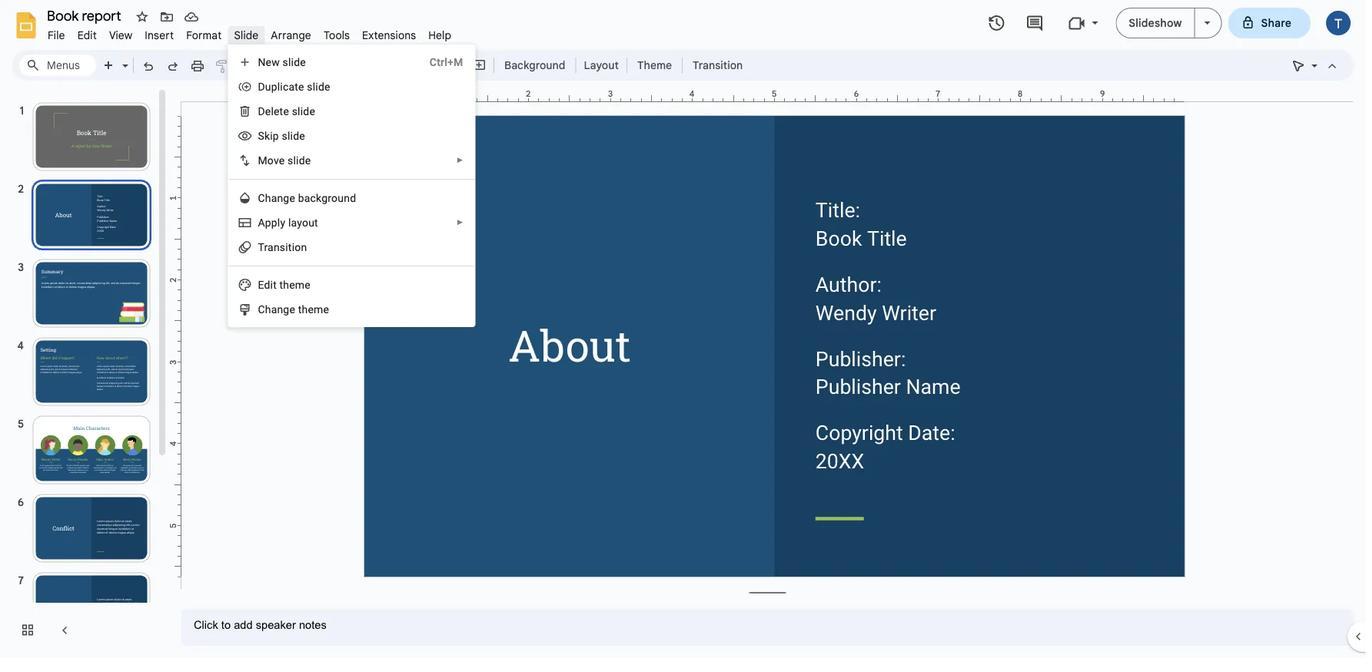 Task type: vqa. For each thing, say whether or not it's contained in the screenshot.


Task type: locate. For each thing, give the bounding box(es) containing it.
1 horizontal spatial e
[[279, 154, 285, 167]]

change t heme
[[258, 303, 329, 316]]

0 vertical spatial e
[[265, 105, 271, 118]]

duplicate slide d element
[[258, 80, 335, 93]]

slide right the uplicate
[[307, 80, 330, 93]]

change for change b ackground
[[258, 192, 295, 204]]

change left b
[[258, 192, 295, 204]]

application
[[0, 0, 1366, 659]]

d
[[258, 80, 265, 93], [258, 105, 265, 118]]

tools menu item
[[317, 26, 356, 44]]

0 horizontal spatial edit
[[77, 28, 97, 42]]

Menus field
[[19, 55, 96, 76]]

apply layout a element
[[258, 216, 323, 229]]

e right the mo
[[279, 154, 285, 167]]

slide right kip
[[282, 130, 305, 142]]

menu bar banner
[[0, 0, 1366, 659]]

file
[[48, 28, 65, 42]]

a pply layout
[[258, 216, 318, 229]]

►
[[456, 156, 464, 165], [456, 218, 464, 227]]

layout
[[584, 58, 619, 72]]

► for a pply layout
[[456, 218, 464, 227]]

d for uplicate
[[258, 80, 265, 93]]

v
[[274, 154, 279, 167]]

menu bar containing file
[[42, 20, 458, 45]]

edit inside the edit menu item
[[77, 28, 97, 42]]

0 vertical spatial d
[[258, 80, 265, 93]]

n
[[258, 56, 266, 68]]

kip
[[264, 130, 279, 142]]

0 vertical spatial edit
[[77, 28, 97, 42]]

edit menu item
[[71, 26, 103, 44]]

2 horizontal spatial e
[[305, 279, 311, 291]]

d down "n"
[[258, 80, 265, 93]]

ew
[[266, 56, 280, 68]]

pply
[[265, 216, 285, 229]]

1 vertical spatial edit
[[258, 279, 277, 291]]

change
[[258, 192, 295, 204], [258, 303, 295, 316]]

change left t
[[258, 303, 295, 316]]

edit down rename text box
[[77, 28, 97, 42]]

d uplicate slide
[[258, 80, 330, 93]]

arrange
[[271, 28, 311, 42]]

slide menu item
[[228, 26, 265, 44]]

2 change from the top
[[258, 303, 295, 316]]

e right the
[[305, 279, 311, 291]]

new slide with layout image
[[118, 55, 128, 61]]

1 vertical spatial ►
[[456, 218, 464, 227]]

1 vertical spatial change
[[258, 303, 295, 316]]

1 ► from the top
[[456, 156, 464, 165]]

a
[[258, 216, 265, 229]]

theme
[[637, 58, 672, 72]]

s kip slide
[[258, 130, 305, 142]]

1 d from the top
[[258, 80, 265, 93]]

slide for d uplicate slide
[[307, 80, 330, 93]]

menu bar
[[42, 20, 458, 45]]

format menu item
[[180, 26, 228, 44]]

d e lete slide
[[258, 105, 315, 118]]

2 ► from the top
[[456, 218, 464, 227]]

edit
[[77, 28, 97, 42], [258, 279, 277, 291]]

0 vertical spatial change
[[258, 192, 295, 204]]

1 vertical spatial d
[[258, 105, 265, 118]]

view menu item
[[103, 26, 139, 44]]

format
[[186, 28, 222, 42]]

1 horizontal spatial edit
[[258, 279, 277, 291]]

slide
[[234, 28, 259, 42]]

slide
[[283, 56, 306, 68], [307, 80, 330, 93], [292, 105, 315, 118], [282, 130, 305, 142], [288, 154, 311, 167]]

menu bar inside menu bar "banner"
[[42, 20, 458, 45]]

t r ansition
[[258, 241, 307, 254]]

new slide n element
[[258, 56, 311, 68]]

0 vertical spatial ►
[[456, 156, 464, 165]]

change for change t heme
[[258, 303, 295, 316]]

delete slide e element
[[258, 105, 320, 118]]

share button
[[1228, 8, 1311, 38]]

d left lete
[[258, 105, 265, 118]]

1 change from the top
[[258, 192, 295, 204]]

menu containing n
[[228, 45, 475, 327]]

1 vertical spatial e
[[279, 154, 285, 167]]

share
[[1261, 16, 1292, 30]]

background button
[[497, 54, 572, 77]]

r
[[264, 241, 268, 254]]

menu
[[228, 45, 475, 327]]

2 vertical spatial e
[[305, 279, 311, 291]]

Star checkbox
[[131, 6, 153, 28]]

m
[[295, 279, 305, 291]]

slide right the ew
[[283, 56, 306, 68]]

ctrl+m
[[430, 56, 463, 68]]

t
[[298, 303, 302, 316]]

2 d from the top
[[258, 105, 265, 118]]

change background b element
[[258, 192, 361, 204]]

ansition
[[268, 241, 307, 254]]

layout
[[288, 216, 318, 229]]

e
[[265, 105, 271, 118], [279, 154, 285, 167], [305, 279, 311, 291]]

slide for n ew slide
[[283, 56, 306, 68]]

edit left the
[[258, 279, 277, 291]]

t
[[258, 241, 264, 254]]

e up kip
[[265, 105, 271, 118]]

mode and view toolbar
[[1286, 50, 1345, 81]]

navigation
[[0, 87, 169, 659]]

0 horizontal spatial e
[[265, 105, 271, 118]]

the
[[279, 279, 295, 291]]



Task type: describe. For each thing, give the bounding box(es) containing it.
arrange menu item
[[265, 26, 317, 44]]

skip slide s element
[[258, 130, 310, 142]]

mo
[[258, 154, 274, 167]]

slide right lete
[[292, 105, 315, 118]]

edit the m e
[[258, 279, 311, 291]]

extensions menu item
[[356, 26, 422, 44]]

theme button
[[630, 54, 679, 77]]

tools
[[324, 28, 350, 42]]

live pointer settings image
[[1308, 55, 1318, 61]]

application containing slideshow
[[0, 0, 1366, 659]]

ackground
[[304, 192, 356, 204]]

s
[[258, 130, 264, 142]]

change b ackground
[[258, 192, 356, 204]]

background
[[504, 58, 565, 72]]

transition r element
[[258, 241, 312, 254]]

move slide v element
[[258, 154, 316, 167]]

transition
[[693, 58, 743, 72]]

menu inside 'application'
[[228, 45, 475, 327]]

file menu item
[[42, 26, 71, 44]]

presentation options image
[[1204, 22, 1210, 25]]

b
[[298, 192, 304, 204]]

edit theme m element
[[258, 279, 315, 291]]

ctrl+m element
[[411, 55, 463, 70]]

uplicate
[[265, 80, 304, 93]]

mo v e slide
[[258, 154, 311, 167]]

slideshow button
[[1116, 8, 1195, 38]]

help
[[428, 28, 451, 42]]

layout button
[[579, 54, 623, 77]]

main toolbar
[[95, 54, 750, 77]]

lete
[[271, 105, 289, 118]]

n ew slide
[[258, 56, 306, 68]]

slide for s kip slide
[[282, 130, 305, 142]]

d for e
[[258, 105, 265, 118]]

change theme t element
[[258, 303, 334, 316]]

insert
[[145, 28, 174, 42]]

slide right v
[[288, 154, 311, 167]]

edit for edit
[[77, 28, 97, 42]]

help menu item
[[422, 26, 458, 44]]

insert menu item
[[139, 26, 180, 44]]

► for e slide
[[456, 156, 464, 165]]

slideshow
[[1129, 16, 1182, 30]]

transition button
[[686, 54, 750, 77]]

heme
[[302, 303, 329, 316]]

Rename text field
[[42, 6, 130, 25]]

edit for edit the m e
[[258, 279, 277, 291]]

extensions
[[362, 28, 416, 42]]

view
[[109, 28, 132, 42]]



